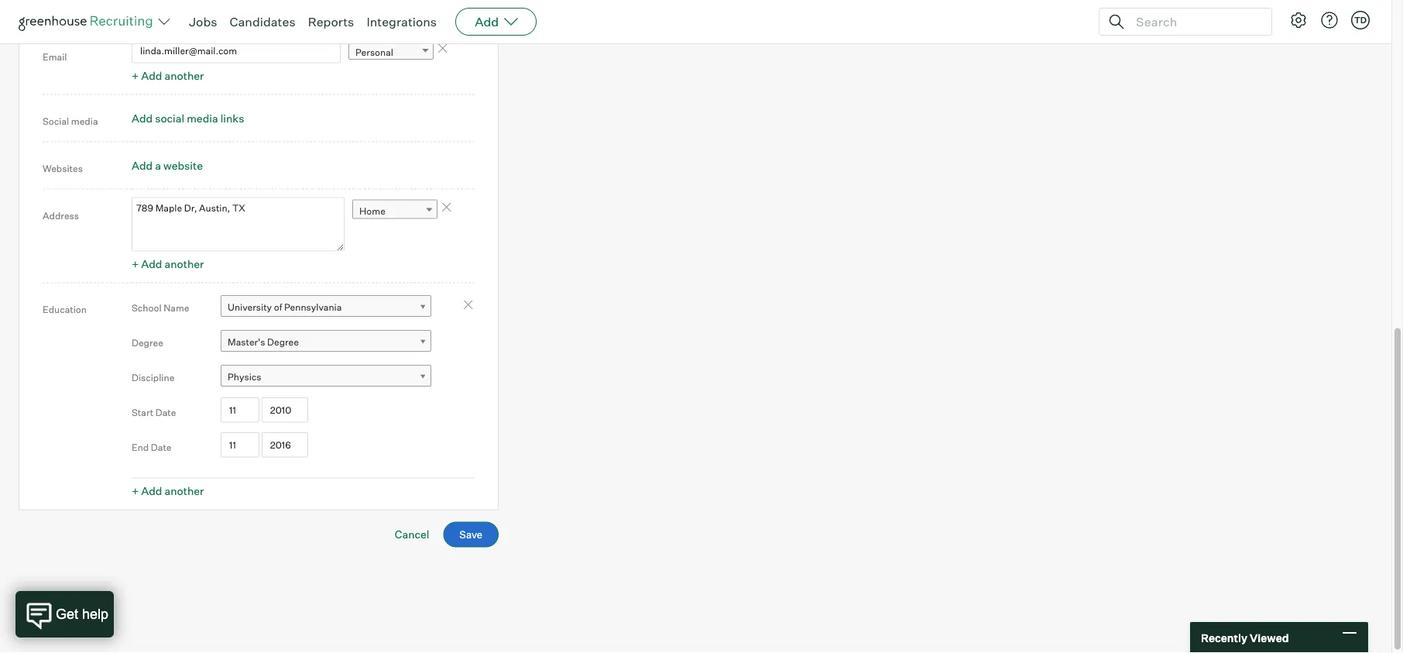 Task type: describe. For each thing, give the bounding box(es) containing it.
start
[[132, 407, 154, 419]]

another for address
[[165, 258, 204, 271]]

physics
[[228, 371, 261, 383]]

td
[[1355, 15, 1367, 25]]

social
[[43, 116, 69, 127]]

+ for address
[[132, 258, 139, 271]]

recently
[[1201, 631, 1248, 644]]

pennsylvania
[[284, 301, 342, 313]]

+ add another for education
[[132, 485, 204, 498]]

another for education
[[165, 485, 204, 498]]

home
[[359, 206, 386, 217]]

add a website
[[132, 159, 203, 173]]

jobs link
[[189, 14, 217, 29]]

+ add another for address
[[132, 258, 204, 271]]

+ add another link for education
[[132, 485, 204, 498]]

1 + from the top
[[132, 5, 139, 18]]

reports
[[308, 14, 354, 29]]

+ for email
[[132, 69, 139, 83]]

a
[[155, 159, 161, 173]]

master's
[[228, 336, 265, 348]]

master's degree link
[[221, 330, 431, 353]]

social
[[155, 112, 184, 125]]

physics link
[[221, 365, 431, 388]]

add social media links
[[132, 112, 244, 125]]

another for email
[[165, 69, 204, 83]]

0 horizontal spatial degree
[[132, 338, 163, 349]]

date for start date
[[156, 407, 176, 419]]

websites
[[43, 163, 83, 174]]

master's degree
[[228, 336, 299, 348]]

end
[[132, 442, 149, 454]]

jobs
[[189, 14, 217, 29]]

candidates link
[[230, 14, 296, 29]]

YYYY text field
[[262, 398, 308, 423]]

add a website link
[[132, 159, 203, 173]]

+ add another link for address
[[132, 258, 204, 271]]

add inside education "element"
[[141, 485, 162, 498]]

cancel link
[[395, 528, 430, 542]]

school
[[132, 303, 162, 314]]

integrations
[[367, 14, 437, 29]]

social media
[[43, 116, 98, 127]]



Task type: vqa. For each thing, say whether or not it's contained in the screenshot.
links
yes



Task type: locate. For each thing, give the bounding box(es) containing it.
date for end date
[[151, 442, 172, 454]]

4 another from the top
[[165, 485, 204, 498]]

viewed
[[1250, 631, 1289, 644]]

address
[[43, 210, 79, 222]]

+ left jobs link on the top left of the page
[[132, 5, 139, 18]]

name
[[164, 303, 189, 314]]

2 mm text field from the top
[[221, 433, 260, 458]]

education
[[43, 304, 87, 315]]

YYYY text field
[[262, 433, 308, 458]]

3 + from the top
[[132, 258, 139, 271]]

0 vertical spatial date
[[156, 407, 176, 419]]

greenhouse recruiting image
[[19, 12, 158, 31]]

+
[[132, 5, 139, 18], [132, 69, 139, 83], [132, 258, 139, 271], [132, 485, 139, 498]]

4 + from the top
[[132, 485, 139, 498]]

media
[[187, 112, 218, 125], [71, 116, 98, 127]]

another inside education "element"
[[165, 485, 204, 498]]

td button
[[1352, 11, 1370, 29]]

media right social
[[71, 116, 98, 127]]

+ add another inside education "element"
[[132, 485, 204, 498]]

None submit
[[443, 522, 499, 548]]

+ inside education "element"
[[132, 485, 139, 498]]

add
[[141, 5, 162, 18], [475, 14, 499, 29], [141, 69, 162, 83], [132, 112, 153, 125], [132, 159, 153, 173], [141, 258, 162, 271], [141, 485, 162, 498]]

Search text field
[[1133, 10, 1258, 33]]

1 horizontal spatial degree
[[267, 336, 299, 348]]

discipline
[[132, 372, 175, 384]]

1 vertical spatial date
[[151, 442, 172, 454]]

integrations link
[[367, 14, 437, 29]]

+ for education
[[132, 485, 139, 498]]

1 another from the top
[[165, 5, 204, 18]]

personal
[[356, 47, 394, 58]]

2 another from the top
[[165, 69, 204, 83]]

reports link
[[308, 14, 354, 29]]

+ up "add social media links" link
[[132, 69, 139, 83]]

school name
[[132, 303, 189, 314]]

2 + from the top
[[132, 69, 139, 83]]

4 + add another link from the top
[[132, 485, 204, 498]]

add social media links link
[[132, 112, 244, 125]]

university of pennsylvania link
[[221, 295, 431, 318]]

candidates
[[230, 14, 296, 29]]

cancel
[[395, 528, 430, 542]]

degree
[[267, 336, 299, 348], [132, 338, 163, 349]]

date right start
[[156, 407, 176, 419]]

website
[[163, 159, 203, 173]]

+ add another link
[[132, 5, 204, 18], [132, 69, 204, 83], [132, 258, 204, 271], [132, 485, 204, 498]]

+ add another
[[132, 5, 204, 18], [132, 69, 204, 83], [132, 258, 204, 271], [132, 485, 204, 498]]

None text field
[[132, 39, 341, 64]]

degree down school
[[132, 338, 163, 349]]

0 vertical spatial mm text field
[[221, 398, 260, 423]]

+ add another link for email
[[132, 69, 204, 83]]

3 another from the top
[[165, 258, 204, 271]]

media left links
[[187, 112, 218, 125]]

None text field
[[132, 198, 345, 252]]

+ down end at the left of page
[[132, 485, 139, 498]]

+ add another for email
[[132, 69, 204, 83]]

date
[[156, 407, 176, 419], [151, 442, 172, 454]]

recently viewed
[[1201, 631, 1289, 644]]

1 mm text field from the top
[[221, 398, 260, 423]]

td button
[[1349, 8, 1373, 33]]

another
[[165, 5, 204, 18], [165, 69, 204, 83], [165, 258, 204, 271], [165, 485, 204, 498]]

mm text field for start date
[[221, 398, 260, 423]]

degree inside master's degree link
[[267, 336, 299, 348]]

university of pennsylvania
[[228, 301, 342, 313]]

personal link
[[349, 41, 434, 63]]

mm text field down "physics"
[[221, 398, 260, 423]]

mm text field for end date
[[221, 433, 260, 458]]

2 + add another from the top
[[132, 69, 204, 83]]

end date
[[132, 442, 172, 454]]

of
[[274, 301, 282, 313]]

date right end at the left of page
[[151, 442, 172, 454]]

education element
[[132, 288, 475, 502]]

4 + add another from the top
[[132, 485, 204, 498]]

add inside popup button
[[475, 14, 499, 29]]

1 horizontal spatial media
[[187, 112, 218, 125]]

links
[[221, 112, 244, 125]]

university
[[228, 301, 272, 313]]

3 + add another link from the top
[[132, 258, 204, 271]]

add button
[[456, 8, 537, 36]]

email
[[43, 51, 67, 63]]

1 + add another from the top
[[132, 5, 204, 18]]

MM text field
[[221, 398, 260, 423], [221, 433, 260, 458]]

3 + add another from the top
[[132, 258, 204, 271]]

0 horizontal spatial media
[[71, 116, 98, 127]]

configure image
[[1290, 11, 1308, 29]]

1 + add another link from the top
[[132, 5, 204, 18]]

degree down university of pennsylvania
[[267, 336, 299, 348]]

mm text field left yyyy text box
[[221, 433, 260, 458]]

2 + add another link from the top
[[132, 69, 204, 83]]

home link
[[352, 200, 438, 222]]

1 vertical spatial mm text field
[[221, 433, 260, 458]]

start date
[[132, 407, 176, 419]]

+ up school
[[132, 258, 139, 271]]



